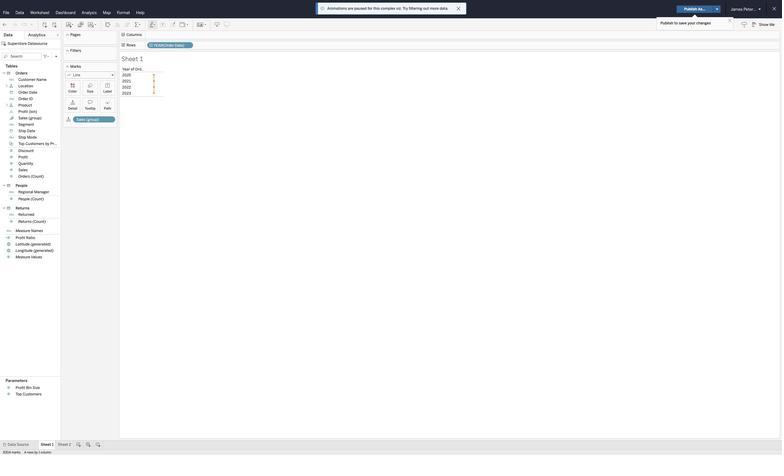 Task type: describe. For each thing, give the bounding box(es) containing it.
date)
[[175, 43, 184, 48]]

filtering
[[409, 6, 423, 11]]

regional
[[18, 190, 33, 194]]

returns for returns
[[16, 206, 29, 211]]

measure for measure names
[[16, 229, 30, 233]]

superstore
[[8, 42, 27, 46]]

marks. press enter to open the view data window.. use arrow keys to navigate data visualization elements. image
[[145, 72, 164, 97]]

rows
[[127, 43, 136, 47]]

measure names
[[16, 229, 43, 233]]

clear sheet image
[[87, 22, 97, 28]]

format
[[117, 10, 130, 15]]

1 horizontal spatial replay animation image
[[30, 22, 34, 26]]

sort descending image
[[124, 22, 131, 28]]

your
[[688, 21, 696, 25]]

measure values
[[16, 255, 42, 260]]

order for order date
[[18, 91, 28, 95]]

worksheet
[[30, 10, 50, 15]]

detail
[[68, 107, 77, 111]]

4
[[24, 451, 26, 455]]

format workbook image
[[170, 22, 176, 28]]

4 rows by 1 column
[[24, 451, 51, 455]]

analysis
[[82, 10, 97, 15]]

me
[[770, 23, 775, 27]]

are
[[348, 6, 354, 11]]

customer name
[[18, 78, 47, 82]]

line button
[[65, 72, 115, 79]]

show/hide cards image
[[197, 22, 207, 28]]

1 horizontal spatial 1
[[52, 443, 54, 447]]

publish as... button
[[677, 6, 714, 13]]

date for order date
[[29, 91, 37, 95]]

show
[[760, 23, 769, 27]]

tooltip
[[85, 107, 96, 111]]

top for top customers by profit
[[18, 142, 25, 146]]

data guide image
[[742, 21, 748, 28]]

redo image
[[12, 22, 18, 28]]

info image
[[321, 6, 325, 11]]

order date
[[18, 91, 37, 95]]

duplicate image
[[78, 22, 84, 28]]

dashboard
[[56, 10, 76, 15]]

collapse image
[[56, 33, 60, 37]]

latitude (generated)
[[16, 242, 51, 247]]

ratio
[[26, 236, 35, 240]]

more
[[430, 6, 439, 11]]

sheet 2
[[58, 443, 71, 447]]

names
[[31, 229, 43, 233]]

data.
[[440, 6, 449, 11]]

date for ship date
[[27, 129, 35, 133]]

new
[[376, 6, 386, 12]]

tables
[[6, 64, 18, 68]]

animations are paused for this complex viz. try filtering out more data.
[[327, 6, 449, 11]]

latitude
[[16, 242, 30, 247]]

label
[[103, 90, 112, 94]]

orders for orders
[[16, 71, 27, 76]]

returns for returns (count)
[[18, 220, 32, 224]]

customers for top customers by profit
[[25, 142, 44, 146]]

0 vertical spatial data
[[15, 10, 24, 15]]

show me
[[760, 23, 775, 27]]

peterson
[[744, 7, 760, 11]]

marks
[[12, 451, 21, 455]]

2 vertical spatial data
[[8, 443, 16, 447]]

profit for profit (bin)
[[18, 110, 28, 114]]

orders for orders (count)
[[18, 175, 30, 179]]

new workbook
[[376, 6, 411, 12]]

source
[[17, 443, 29, 447]]

0 vertical spatial sheet 1
[[122, 54, 143, 63]]

as...
[[699, 7, 706, 11]]

2 horizontal spatial sheet
[[122, 54, 138, 63]]

0 horizontal spatial sales (group)
[[18, 116, 42, 120]]

out
[[424, 6, 429, 11]]

longitude (generated)
[[16, 249, 54, 253]]

ship date
[[18, 129, 35, 133]]

values
[[31, 255, 42, 260]]

line
[[73, 73, 80, 77]]

for
[[368, 6, 373, 11]]

mode
[[27, 135, 37, 140]]

profit for profit ratio
[[16, 236, 25, 240]]

map
[[103, 10, 111, 15]]

paused
[[355, 6, 367, 11]]

(bin)
[[29, 110, 37, 114]]

workbook
[[388, 6, 411, 12]]

1 vertical spatial size
[[33, 386, 40, 391]]

rows
[[27, 451, 34, 455]]

measure for measure values
[[16, 255, 30, 260]]

order for order id
[[18, 97, 28, 101]]

james peterson
[[731, 7, 760, 11]]

1 horizontal spatial sales (group)
[[76, 118, 99, 122]]

changes
[[697, 21, 712, 25]]

download image
[[214, 22, 220, 28]]

quantity
[[18, 162, 33, 166]]

show mark labels image
[[160, 22, 166, 28]]

returns (count)
[[18, 220, 46, 224]]

people (count)
[[18, 197, 44, 201]]

2020, Year of Order Date. Press Space to toggle selection. Press Escape to go back to the left margin. Use arrow keys to navigate headers text field
[[120, 72, 145, 78]]

8304 marks
[[3, 451, 21, 455]]

james
[[731, 7, 743, 11]]

segment
[[18, 123, 34, 127]]

analytics
[[28, 33, 46, 37]]

discount
[[18, 149, 34, 153]]

id
[[29, 97, 33, 101]]

by for 1
[[34, 451, 38, 455]]

0 horizontal spatial 1
[[39, 451, 40, 455]]



Task type: locate. For each thing, give the bounding box(es) containing it.
1 vertical spatial by
[[34, 451, 38, 455]]

0 horizontal spatial replay animation image
[[21, 22, 28, 28]]

(generated) for longitude (generated)
[[34, 249, 54, 253]]

date up id
[[29, 91, 37, 95]]

2021, Year of Order Date. Press Space to toggle selection. Press Escape to go back to the left margin. Use arrow keys to navigate headers text field
[[120, 78, 145, 84]]

data source
[[8, 443, 29, 447]]

publish left as...
[[685, 7, 698, 11]]

top
[[18, 142, 25, 146], [16, 393, 22, 397]]

1
[[140, 54, 143, 63], [52, 443, 54, 447], [39, 451, 40, 455]]

pause auto updates image
[[52, 22, 58, 28]]

ship for ship date
[[18, 129, 26, 133]]

1 vertical spatial orders
[[18, 175, 30, 179]]

replay animation image
[[21, 22, 28, 28], [30, 22, 34, 26]]

data up redo image
[[15, 10, 24, 15]]

0 vertical spatial top
[[18, 142, 25, 146]]

animations are paused for this complex viz. try filtering out more data. alert
[[327, 6, 449, 11]]

close image
[[728, 18, 734, 24]]

color
[[68, 90, 77, 94]]

replay animation image up the analytics
[[30, 22, 34, 26]]

1 horizontal spatial by
[[45, 142, 49, 146]]

by
[[45, 142, 49, 146], [34, 451, 38, 455]]

data up '8304 marks'
[[8, 443, 16, 447]]

(count) for people (count)
[[31, 197, 44, 201]]

1 vertical spatial (generated)
[[34, 249, 54, 253]]

ship down ship date
[[18, 135, 26, 140]]

viz.
[[397, 6, 402, 11]]

1 vertical spatial publish
[[661, 21, 674, 25]]

2 horizontal spatial 1
[[140, 54, 143, 63]]

data down undo icon at the left top of the page
[[4, 33, 13, 37]]

(count) for returns (count)
[[33, 220, 46, 224]]

size down line dropdown button on the top left of the page
[[87, 90, 94, 94]]

sheet 1
[[122, 54, 143, 63], [41, 443, 54, 447]]

1 left sheet 2
[[52, 443, 54, 447]]

2022, Year of Order Date. Press Space to toggle selection. Press Escape to go back to the left margin. Use arrow keys to navigate headers text field
[[120, 84, 145, 90]]

sales up segment
[[18, 116, 28, 120]]

orders (count)
[[18, 175, 44, 179]]

highlight image
[[149, 22, 156, 28]]

help
[[136, 10, 145, 15]]

replay animation image right redo image
[[21, 22, 28, 28]]

new data source image
[[42, 22, 48, 28]]

publish for publish to save your changes
[[661, 21, 674, 25]]

profit for profit
[[18, 155, 28, 160]]

columns
[[127, 33, 142, 37]]

ship mode
[[18, 135, 37, 140]]

measure up profit ratio
[[16, 229, 30, 233]]

orders up customer
[[16, 71, 27, 76]]

customers for top customers
[[23, 393, 42, 397]]

0 vertical spatial (count)
[[31, 175, 44, 179]]

file
[[3, 10, 9, 15]]

sort ascending image
[[115, 22, 121, 28]]

0 vertical spatial customers
[[25, 142, 44, 146]]

sheet left 2
[[58, 443, 68, 447]]

1 vertical spatial returns
[[18, 220, 32, 224]]

0 vertical spatial people
[[16, 184, 27, 188]]

0 vertical spatial (generated)
[[31, 242, 51, 247]]

order up product
[[18, 97, 28, 101]]

this
[[374, 6, 380, 11]]

people down regional
[[18, 197, 30, 201]]

0 horizontal spatial size
[[33, 386, 40, 391]]

sheet 1 up column
[[41, 443, 54, 447]]

customers
[[25, 142, 44, 146], [23, 393, 42, 397]]

0 vertical spatial returns
[[16, 206, 29, 211]]

size right bin
[[33, 386, 40, 391]]

top customers
[[16, 393, 42, 397]]

(group) down (bin)
[[29, 116, 42, 120]]

location
[[18, 84, 33, 88]]

complex
[[381, 6, 396, 11]]

marks
[[70, 65, 81, 69]]

1 vertical spatial order
[[18, 97, 28, 101]]

animations
[[327, 6, 347, 11]]

1 vertical spatial measure
[[16, 255, 30, 260]]

0 vertical spatial 1
[[140, 54, 143, 63]]

8304
[[3, 451, 11, 455]]

1 horizontal spatial sheet
[[58, 443, 68, 447]]

1 vertical spatial top
[[16, 393, 22, 397]]

parameters
[[6, 379, 27, 384]]

publish
[[685, 7, 698, 11], [661, 21, 674, 25]]

1 vertical spatial date
[[27, 129, 35, 133]]

bin
[[26, 386, 32, 391]]

profit for profit bin size
[[16, 386, 25, 391]]

superstore datasource
[[8, 42, 47, 46]]

ship for ship mode
[[18, 135, 26, 140]]

date up mode
[[27, 129, 35, 133]]

measure
[[16, 229, 30, 233], [16, 255, 30, 260]]

pages
[[70, 33, 81, 37]]

sales right null detail 'image'
[[76, 118, 85, 122]]

people for people (count)
[[18, 197, 30, 201]]

people for people
[[16, 184, 27, 188]]

year(order date)
[[154, 43, 184, 48]]

measure down the longitude
[[16, 255, 30, 260]]

ship
[[18, 129, 26, 133], [18, 135, 26, 140]]

publish for publish as...
[[685, 7, 698, 11]]

null detail image
[[66, 117, 71, 122]]

datasource
[[28, 42, 47, 46]]

1 horizontal spatial (group)
[[86, 118, 99, 122]]

1 left column
[[39, 451, 40, 455]]

1 vertical spatial (count)
[[31, 197, 44, 201]]

top for top customers
[[16, 393, 22, 397]]

longitude
[[16, 249, 33, 253]]

sheet up column
[[41, 443, 51, 447]]

to use edit in desktop, save the workbook outside of personal space image
[[224, 22, 230, 28]]

product
[[18, 103, 32, 108]]

sales (group) down profit (bin)
[[18, 116, 42, 120]]

0 horizontal spatial sheet
[[41, 443, 51, 447]]

order
[[18, 91, 28, 95], [18, 97, 28, 101]]

show me button
[[750, 20, 781, 29]]

2023, Year of Order Date. Press Space to toggle selection. Press Escape to go back to the left margin. Use arrow keys to navigate headers text field
[[120, 90, 145, 96]]

0 horizontal spatial sheet 1
[[41, 443, 54, 447]]

2 vertical spatial (count)
[[33, 220, 46, 224]]

0 vertical spatial publish
[[685, 7, 698, 11]]

2 measure from the top
[[16, 255, 30, 260]]

column
[[41, 451, 51, 455]]

returns up returned
[[16, 206, 29, 211]]

1 vertical spatial sheet 1
[[41, 443, 54, 447]]

save
[[679, 21, 687, 25]]

order up order id
[[18, 91, 28, 95]]

returns down returned
[[18, 220, 32, 224]]

order id
[[18, 97, 33, 101]]

customer
[[18, 78, 35, 82]]

(count) up names at bottom
[[33, 220, 46, 224]]

people up regional
[[16, 184, 27, 188]]

(generated) up values
[[34, 249, 54, 253]]

1 up 2020, year of order date. press space to toggle selection. press escape to go back to the left margin. use arrow keys to navigate headers 'text box'
[[140, 54, 143, 63]]

sheet
[[122, 54, 138, 63], [41, 443, 51, 447], [58, 443, 68, 447]]

new worksheet image
[[65, 22, 74, 28]]

fit image
[[179, 22, 189, 28]]

0 vertical spatial measure
[[16, 229, 30, 233]]

(count) up regional manager
[[31, 175, 44, 179]]

top customers by profit
[[18, 142, 60, 146]]

sales (group) down tooltip on the left top
[[76, 118, 99, 122]]

0 vertical spatial ship
[[18, 129, 26, 133]]

1 horizontal spatial publish
[[685, 7, 698, 11]]

0 vertical spatial orders
[[16, 71, 27, 76]]

publish inside button
[[685, 7, 698, 11]]

0 vertical spatial by
[[45, 142, 49, 146]]

size
[[87, 90, 94, 94], [33, 386, 40, 391]]

manager
[[34, 190, 49, 194]]

1 vertical spatial 1
[[52, 443, 54, 447]]

name
[[36, 78, 47, 82]]

0 vertical spatial size
[[87, 90, 94, 94]]

people
[[16, 184, 27, 188], [18, 197, 30, 201]]

to
[[675, 21, 679, 25]]

orders down quantity
[[18, 175, 30, 179]]

data
[[15, 10, 24, 15], [4, 33, 13, 37], [8, 443, 16, 447]]

undo image
[[2, 22, 8, 28]]

year(order
[[154, 43, 174, 48]]

swap rows and columns image
[[105, 22, 111, 28]]

1 measure from the top
[[16, 229, 30, 233]]

1 vertical spatial data
[[4, 33, 13, 37]]

customers down mode
[[25, 142, 44, 146]]

sales down quantity
[[18, 168, 28, 172]]

try
[[403, 6, 408, 11]]

customers down bin
[[23, 393, 42, 397]]

publish left to
[[661, 21, 674, 25]]

0 horizontal spatial (group)
[[29, 116, 42, 120]]

profit bin size
[[16, 386, 40, 391]]

2 vertical spatial 1
[[39, 451, 40, 455]]

0 vertical spatial order
[[18, 91, 28, 95]]

1 order from the top
[[18, 91, 28, 95]]

path
[[104, 107, 111, 111]]

profit ratio
[[16, 236, 35, 240]]

top down the profit bin size
[[16, 393, 22, 397]]

profit (bin)
[[18, 110, 37, 114]]

0 horizontal spatial publish
[[661, 21, 674, 25]]

(group) down tooltip on the left top
[[86, 118, 99, 122]]

publish as...
[[685, 7, 706, 11]]

by for profit
[[45, 142, 49, 146]]

0 vertical spatial date
[[29, 91, 37, 95]]

regional manager
[[18, 190, 49, 194]]

sheet 1 down rows
[[122, 54, 143, 63]]

sales
[[18, 116, 28, 120], [76, 118, 85, 122], [18, 168, 28, 172]]

1 vertical spatial customers
[[23, 393, 42, 397]]

returned
[[18, 213, 34, 217]]

(count) for orders (count)
[[31, 175, 44, 179]]

2
[[69, 443, 71, 447]]

filters
[[70, 49, 81, 53]]

1 vertical spatial ship
[[18, 135, 26, 140]]

0 horizontal spatial by
[[34, 451, 38, 455]]

1 horizontal spatial size
[[87, 90, 94, 94]]

(count) down regional manager
[[31, 197, 44, 201]]

top up discount
[[18, 142, 25, 146]]

1 ship from the top
[[18, 129, 26, 133]]

sheet down rows
[[122, 54, 138, 63]]

ship down segment
[[18, 129, 26, 133]]

2 order from the top
[[18, 97, 28, 101]]

date
[[29, 91, 37, 95], [27, 129, 35, 133]]

(generated)
[[31, 242, 51, 247], [34, 249, 54, 253]]

(generated) for latitude (generated)
[[31, 242, 51, 247]]

Search text field
[[2, 53, 42, 60]]

1 horizontal spatial sheet 1
[[122, 54, 143, 63]]

totals image
[[134, 22, 142, 28]]

2 ship from the top
[[18, 135, 26, 140]]

1 vertical spatial people
[[18, 197, 30, 201]]

(generated) up longitude (generated)
[[31, 242, 51, 247]]



Task type: vqa. For each thing, say whether or not it's contained in the screenshot.
by text only_f5he34f image within the Collections LINK
no



